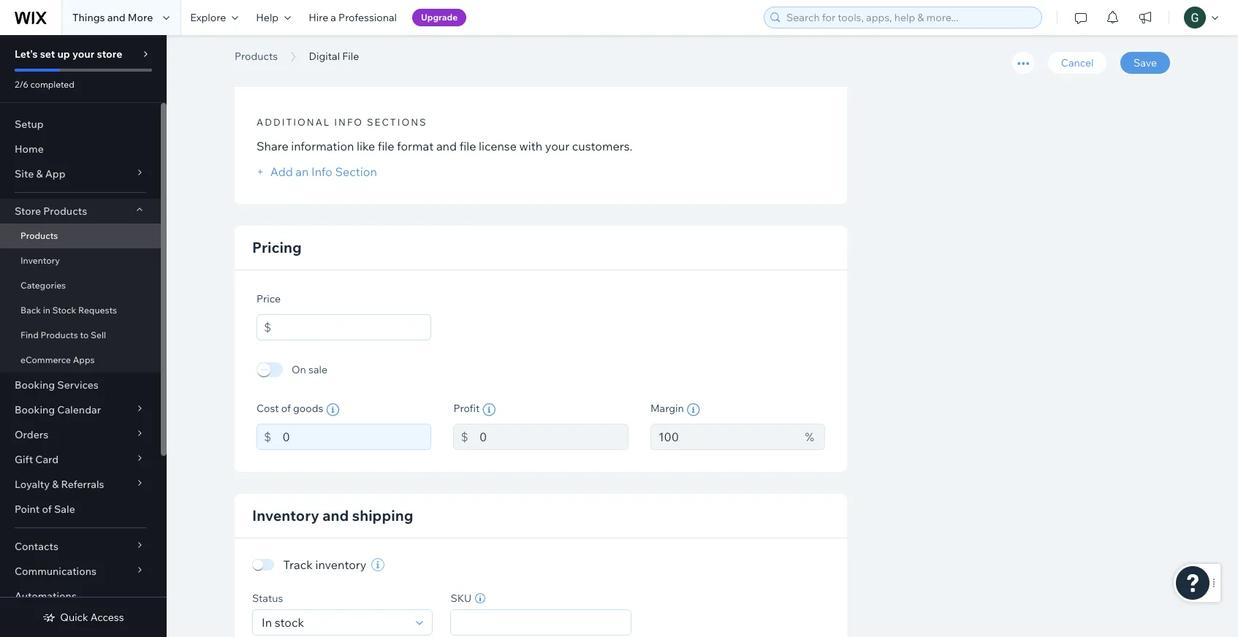 Task type: vqa. For each thing, say whether or not it's contained in the screenshot.
Point of Sale
yes



Task type: describe. For each thing, give the bounding box(es) containing it.
upgrade
[[421, 12, 458, 23]]

cancel
[[1062, 56, 1095, 69]]

add an info section link
[[257, 165, 377, 179]]

your inside sidebar element
[[72, 48, 95, 61]]

pricing
[[252, 238, 302, 257]]

automations
[[15, 590, 77, 603]]

additional info sections
[[257, 116, 428, 128]]

information
[[291, 139, 354, 154]]

additional
[[257, 116, 331, 128]]

& for loyalty
[[52, 478, 59, 491]]

ecommerce apps
[[20, 355, 95, 366]]

& for site
[[36, 167, 43, 181]]

upgrade button
[[412, 9, 467, 26]]

completed
[[30, 79, 74, 90]]

help button
[[247, 0, 300, 35]]

with
[[520, 139, 543, 154]]

point
[[15, 503, 40, 516]]

2 file from the left
[[460, 139, 476, 154]]

customers.
[[573, 139, 633, 154]]

add an info section
[[268, 165, 377, 179]]

site & app button
[[0, 162, 161, 187]]

track
[[283, 558, 313, 573]]

price
[[257, 293, 281, 306]]

sale
[[309, 364, 328, 377]]

$ down cost
[[264, 430, 271, 445]]

communications button
[[0, 560, 161, 584]]

margin
[[651, 402, 684, 415]]

to
[[80, 330, 89, 341]]

digital file down a
[[309, 50, 359, 63]]

format
[[397, 139, 434, 154]]

gift card button
[[0, 448, 161, 472]]

inventory for inventory
[[20, 255, 60, 266]]

up
[[57, 48, 70, 61]]

let's
[[15, 48, 38, 61]]

gift card
[[15, 453, 59, 467]]

inventory
[[316, 558, 367, 573]]

%
[[806, 430, 815, 445]]

setup link
[[0, 112, 161, 137]]

quick access button
[[43, 611, 124, 625]]

inventory link
[[0, 249, 161, 274]]

2/6
[[15, 79, 28, 90]]

professional
[[339, 11, 397, 24]]

ecommerce
[[20, 355, 71, 366]]

cost of goods
[[257, 402, 324, 415]]

things and more
[[72, 11, 153, 24]]

share
[[257, 139, 289, 154]]

set
[[40, 48, 55, 61]]

info tooltip image for cost of goods
[[326, 404, 340, 417]]

2/6 completed
[[15, 79, 74, 90]]

add
[[270, 165, 293, 179]]

inventory and shipping
[[252, 507, 414, 525]]

in
[[43, 305, 50, 316]]

$ for %
[[461, 430, 469, 445]]

0 horizontal spatial products link
[[0, 224, 161, 249]]

contacts
[[15, 541, 59, 554]]

info
[[334, 116, 364, 128]]

save button
[[1121, 52, 1171, 74]]

save
[[1134, 56, 1158, 69]]

products inside digital file form
[[235, 50, 278, 63]]

Search for tools, apps, help & more... field
[[783, 7, 1038, 28]]

sku
[[451, 593, 472, 606]]

goods
[[293, 402, 324, 415]]

categories link
[[0, 274, 161, 298]]

ecommerce apps link
[[0, 348, 161, 373]]

booking calendar
[[15, 404, 101, 417]]

products inside popup button
[[43, 205, 87, 218]]

things
[[72, 11, 105, 24]]

share information like file format and file license with your customers.
[[257, 139, 633, 154]]

of for goods
[[281, 402, 291, 415]]

and for shipping
[[323, 507, 349, 525]]

communications
[[15, 565, 97, 579]]

back in stock requests link
[[0, 298, 161, 323]]

referrals
[[61, 478, 104, 491]]

quick access
[[60, 611, 124, 625]]

digital file form
[[167, 0, 1239, 638]]

track inventory
[[283, 558, 367, 573]]

digital down help
[[235, 31, 318, 64]]

back
[[20, 305, 41, 316]]



Task type: locate. For each thing, give the bounding box(es) containing it.
booking calendar button
[[0, 398, 161, 423]]

loyalty & referrals button
[[0, 472, 161, 497]]

apps
[[73, 355, 95, 366]]

status
[[252, 593, 283, 606]]

an
[[296, 165, 309, 179]]

booking inside popup button
[[15, 404, 55, 417]]

quick
[[60, 611, 88, 625]]

1 info tooltip image from the left
[[326, 404, 340, 417]]

booking up orders
[[15, 404, 55, 417]]

on sale
[[292, 364, 328, 377]]

loyalty
[[15, 478, 50, 491]]

1 horizontal spatial and
[[323, 507, 349, 525]]

info tooltip image right the goods
[[326, 404, 340, 417]]

store products
[[15, 205, 87, 218]]

like
[[357, 139, 375, 154]]

let's set up your store
[[15, 48, 122, 61]]

digital down hire
[[309, 50, 340, 63]]

products right store
[[43, 205, 87, 218]]

inventory inside digital file form
[[252, 507, 319, 525]]

1 horizontal spatial inventory
[[252, 507, 319, 525]]

shipping
[[352, 507, 414, 525]]

digital file
[[235, 31, 369, 64], [309, 50, 359, 63]]

loyalty & referrals
[[15, 478, 104, 491]]

1 horizontal spatial products link
[[227, 49, 285, 64]]

0 vertical spatial products link
[[227, 49, 285, 64]]

and
[[107, 11, 126, 24], [437, 139, 457, 154], [323, 507, 349, 525]]

0 horizontal spatial &
[[36, 167, 43, 181]]

booking for booking services
[[15, 379, 55, 392]]

None field
[[257, 611, 412, 636], [456, 611, 627, 636], [257, 611, 412, 636], [456, 611, 627, 636]]

products up ecommerce apps
[[41, 330, 78, 341]]

section
[[335, 165, 377, 179]]

1 vertical spatial &
[[52, 478, 59, 491]]

1 horizontal spatial file
[[460, 139, 476, 154]]

calendar
[[57, 404, 101, 417]]

and right the format
[[437, 139, 457, 154]]

of for sale
[[42, 503, 52, 516]]

orders button
[[0, 423, 161, 448]]

products link
[[227, 49, 285, 64], [0, 224, 161, 249]]

your inside digital file form
[[546, 139, 570, 154]]

digital file down hire
[[235, 31, 369, 64]]

sections
[[367, 116, 428, 128]]

1 vertical spatial and
[[437, 139, 457, 154]]

booking services link
[[0, 373, 161, 398]]

point of sale link
[[0, 497, 161, 522]]

of
[[281, 402, 291, 415], [42, 503, 52, 516]]

inventory inside sidebar element
[[20, 255, 60, 266]]

0 horizontal spatial inventory
[[20, 255, 60, 266]]

site & app
[[15, 167, 66, 181]]

2 vertical spatial and
[[323, 507, 349, 525]]

file right like
[[378, 139, 395, 154]]

app
[[45, 167, 66, 181]]

store
[[15, 205, 41, 218]]

orders
[[15, 429, 48, 442]]

more
[[128, 11, 153, 24]]

1 vertical spatial inventory
[[252, 507, 319, 525]]

digital
[[235, 31, 318, 64], [309, 50, 340, 63]]

booking services
[[15, 379, 99, 392]]

of right cost
[[281, 402, 291, 415]]

license
[[479, 139, 517, 154]]

products link inside digital file form
[[227, 49, 285, 64]]

requests
[[78, 305, 117, 316]]

1 horizontal spatial your
[[546, 139, 570, 154]]

info tooltip image
[[326, 404, 340, 417], [483, 404, 496, 417]]

products link down help
[[227, 49, 285, 64]]

0 vertical spatial inventory
[[20, 255, 60, 266]]

and left shipping
[[323, 507, 349, 525]]

help
[[256, 11, 279, 24]]

home link
[[0, 137, 161, 162]]

1 vertical spatial of
[[42, 503, 52, 516]]

hire a professional
[[309, 11, 397, 24]]

site
[[15, 167, 34, 181]]

& inside 'popup button'
[[36, 167, 43, 181]]

cost
[[257, 402, 279, 415]]

products link down store products
[[0, 224, 161, 249]]

0 horizontal spatial your
[[72, 48, 95, 61]]

info tooltip image right profit
[[483, 404, 496, 417]]

gift
[[15, 453, 33, 467]]

access
[[91, 611, 124, 625]]

of left sale
[[42, 503, 52, 516]]

hire a professional link
[[300, 0, 406, 35]]

your right up
[[72, 48, 95, 61]]

1 horizontal spatial &
[[52, 478, 59, 491]]

0 horizontal spatial and
[[107, 11, 126, 24]]

1 file from the left
[[378, 139, 395, 154]]

0 horizontal spatial info tooltip image
[[326, 404, 340, 417]]

& inside dropdown button
[[52, 478, 59, 491]]

store products button
[[0, 199, 161, 224]]

of inside sidebar element
[[42, 503, 52, 516]]

info
[[312, 165, 333, 179]]

&
[[36, 167, 43, 181], [52, 478, 59, 491]]

inventory for inventory and shipping
[[252, 507, 319, 525]]

0 vertical spatial booking
[[15, 379, 55, 392]]

find products to sell
[[20, 330, 106, 341]]

your right with
[[546, 139, 570, 154]]

& right site
[[36, 167, 43, 181]]

and left more
[[107, 11, 126, 24]]

card
[[35, 453, 59, 467]]

on
[[292, 364, 306, 377]]

1 vertical spatial products link
[[0, 224, 161, 249]]

0 vertical spatial and
[[107, 11, 126, 24]]

profit
[[454, 402, 480, 415]]

products down help
[[235, 50, 278, 63]]

inventory up categories
[[20, 255, 60, 266]]

your
[[72, 48, 95, 61], [546, 139, 570, 154]]

sell
[[91, 330, 106, 341]]

point of sale
[[15, 503, 75, 516]]

$ down price
[[264, 320, 271, 335]]

cancel button
[[1049, 52, 1108, 74]]

0 vertical spatial your
[[72, 48, 95, 61]]

home
[[15, 143, 44, 156]]

2 info tooltip image from the left
[[483, 404, 496, 417]]

$ down profit
[[461, 430, 469, 445]]

hire
[[309, 11, 329, 24]]

stock
[[52, 305, 76, 316]]

0 vertical spatial of
[[281, 402, 291, 415]]

None text field
[[283, 424, 432, 451], [651, 424, 798, 451], [283, 424, 432, 451], [651, 424, 798, 451]]

inventory up track
[[252, 507, 319, 525]]

inventory
[[20, 255, 60, 266], [252, 507, 319, 525]]

services
[[57, 379, 99, 392]]

and for more
[[107, 11, 126, 24]]

booking for booking calendar
[[15, 404, 55, 417]]

1 booking from the top
[[15, 379, 55, 392]]

1 vertical spatial your
[[546, 139, 570, 154]]

& right loyalty
[[52, 478, 59, 491]]

info tooltip image
[[687, 404, 700, 417]]

2 horizontal spatial and
[[437, 139, 457, 154]]

find products to sell link
[[0, 323, 161, 348]]

1 vertical spatial booking
[[15, 404, 55, 417]]

back in stock requests
[[20, 305, 117, 316]]

products down store
[[20, 230, 58, 241]]

0 horizontal spatial of
[[42, 503, 52, 516]]

0 vertical spatial &
[[36, 167, 43, 181]]

1 horizontal spatial of
[[281, 402, 291, 415]]

1 horizontal spatial info tooltip image
[[483, 404, 496, 417]]

a
[[331, 11, 336, 24]]

find
[[20, 330, 39, 341]]

info tooltip image for profit
[[483, 404, 496, 417]]

of inside digital file form
[[281, 402, 291, 415]]

2 booking from the top
[[15, 404, 55, 417]]

booking down ecommerce
[[15, 379, 55, 392]]

$ for on sale
[[264, 320, 271, 335]]

file left "license"
[[460, 139, 476, 154]]

contacts button
[[0, 535, 161, 560]]

None text field
[[283, 315, 432, 341], [480, 424, 629, 451], [283, 315, 432, 341], [480, 424, 629, 451]]

0 horizontal spatial file
[[378, 139, 395, 154]]

sidebar element
[[0, 35, 167, 638]]

categories
[[20, 280, 66, 291]]

products
[[235, 50, 278, 63], [43, 205, 87, 218], [20, 230, 58, 241], [41, 330, 78, 341]]

setup
[[15, 118, 44, 131]]



